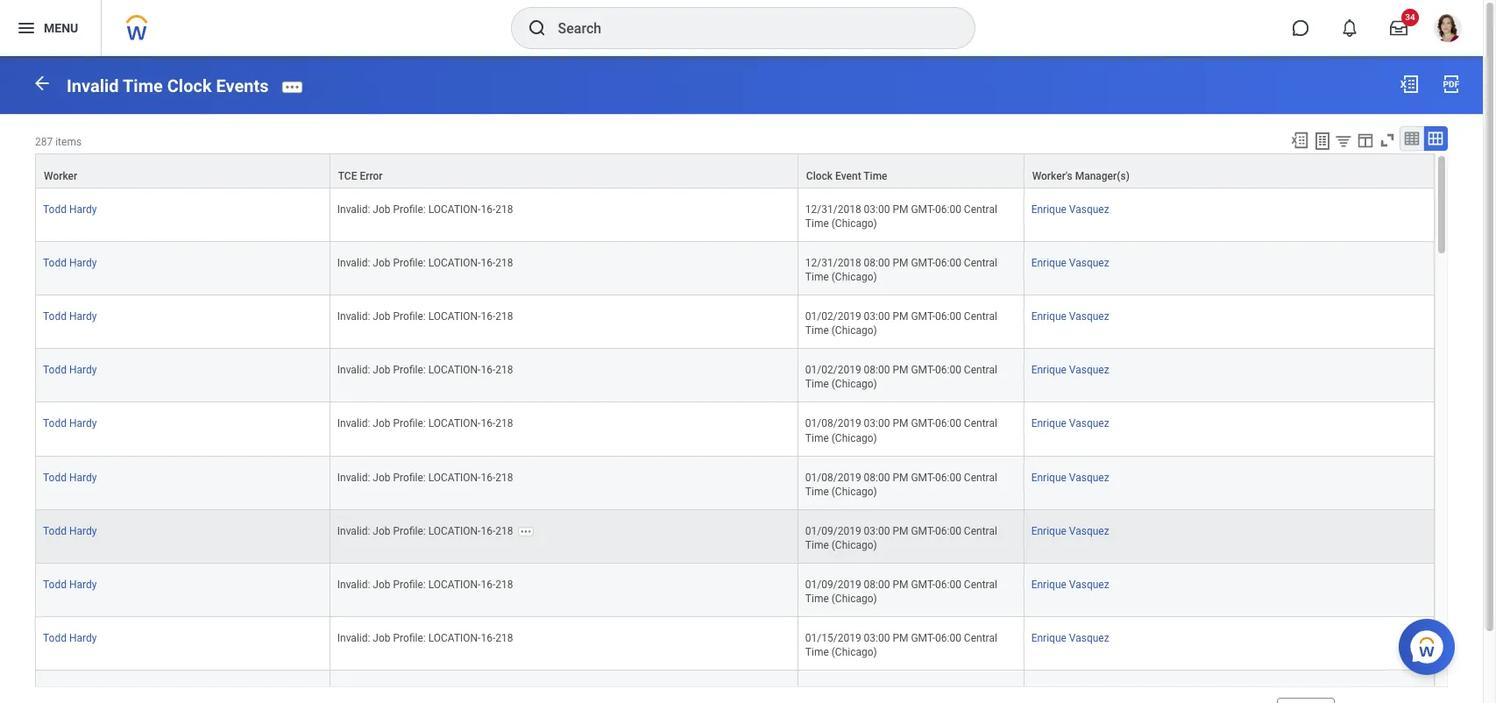 Task type: describe. For each thing, give the bounding box(es) containing it.
12/31/2018 08:00 pm gmt-06:00 central time (chicago)
[[806, 257, 1000, 283]]

clock event time
[[807, 170, 888, 182]]

hardy for 01/02/2019 03:00 pm gmt-06:00 central time (chicago)
[[69, 311, 97, 323]]

profile: for 01/02/2019 03:00 pm gmt-06:00 central time (chicago)
[[393, 311, 426, 323]]

pm for 01/02/2019 08:00 pm gmt-06:00 central time (chicago)
[[893, 364, 909, 376]]

9 row from the top
[[35, 564, 1435, 617]]

03:00 for 01/02/2019
[[864, 311, 890, 323]]

16- for 01/15/2019 03:00 pm gmt-06:00 central time (chicago)
[[481, 632, 496, 645]]

16- for 01/08/2019 03:00 pm gmt-06:00 central time (chicago)
[[481, 418, 496, 430]]

expand table image
[[1428, 130, 1445, 147]]

03:00 for 01/08/2019
[[864, 418, 890, 430]]

menu
[[44, 21, 78, 35]]

06:00 for 01/15/2019 08:00 pm gmt-06:00 central time (chicago)
[[936, 686, 962, 698]]

6 row from the top
[[35, 403, 1435, 456]]

central for 01/15/2019 03:00 pm gmt-06:00 central time (chicago)
[[964, 632, 998, 645]]

invalid: job profile: location-16-218 for 01/09/2019 08:00 pm gmt-06:00 central time (chicago)
[[337, 579, 513, 591]]

toolbar inside invalid time clock events main content
[[1283, 126, 1449, 153]]

enrique vasquez link for 12/31/2018 03:00 pm gmt-06:00 central time (chicago)
[[1032, 200, 1110, 216]]

justify image
[[16, 18, 37, 39]]

2 row from the top
[[35, 188, 1435, 242]]

enrique for 01/15/2019 08:00 pm gmt-06:00 central time (chicago)
[[1032, 686, 1067, 698]]

invalid: job profile: location-16-218 for 01/09/2019 03:00 pm gmt-06:00 central time (chicago)
[[337, 525, 513, 537]]

time for 01/08/2019 08:00 pm gmt-06:00 central time (chicago)
[[806, 485, 829, 498]]

invalid: job profile: location-16-218 for 01/15/2019 03:00 pm gmt-06:00 central time (chicago)
[[337, 632, 513, 645]]

tce
[[338, 170, 357, 182]]

previous page image
[[32, 73, 53, 94]]

central for 01/09/2019 03:00 pm gmt-06:00 central time (chicago)
[[964, 525, 998, 537]]

12/31/2018 for 12/31/2018 08:00 pm gmt-06:00 central time (chicago)
[[806, 257, 862, 269]]

location- for 01/15/2019 03:00 pm gmt-06:00 central time (chicago)
[[428, 632, 481, 645]]

worker button
[[36, 154, 329, 187]]

job for 01/15/2019 08:00 pm gmt-06:00 central time (chicago)
[[373, 686, 391, 698]]

location- for 12/31/2018 03:00 pm gmt-06:00 central time (chicago)
[[428, 203, 481, 216]]

01/02/2019 08:00 pm gmt-06:00 central time (chicago)
[[806, 364, 1000, 391]]

todd hardy link for 01/15/2019 08:00 pm gmt-06:00 central time (chicago)
[[43, 682, 97, 698]]

7 row from the top
[[35, 456, 1435, 510]]

tce error button
[[330, 154, 798, 187]]

vasquez for 01/02/2019 03:00 pm gmt-06:00 central time (chicago)
[[1070, 311, 1110, 323]]

06:00 for 01/09/2019 08:00 pm gmt-06:00 central time (chicago)
[[936, 579, 962, 591]]

fullscreen image
[[1378, 130, 1398, 150]]

06:00 for 01/09/2019 03:00 pm gmt-06:00 central time (chicago)
[[936, 525, 962, 537]]

time for 01/15/2019 08:00 pm gmt-06:00 central time (chicago)
[[806, 700, 829, 703]]

01/15/2019 03:00 pm gmt-06:00 central time (chicago)
[[806, 632, 1000, 659]]

3 row from the top
[[35, 242, 1435, 296]]

central for 12/31/2018 03:00 pm gmt-06:00 central time (chicago)
[[964, 203, 998, 216]]

time for 01/09/2019 08:00 pm gmt-06:00 central time (chicago)
[[806, 593, 829, 605]]

enrique vasquez link for 01/08/2019 08:00 pm gmt-06:00 central time (chicago)
[[1032, 468, 1110, 484]]

01/08/2019 for 01/08/2019 03:00 pm gmt-06:00 central time (chicago)
[[806, 418, 862, 430]]

location- for 01/09/2019 03:00 pm gmt-06:00 central time (chicago)
[[428, 525, 481, 537]]

todd hardy link for 12/31/2018 08:00 pm gmt-06:00 central time (chicago)
[[43, 253, 97, 269]]

invalid: for 01/15/2019 08:00 pm gmt-06:00 central time (chicago)
[[337, 686, 370, 698]]

todd hardy link for 12/31/2018 03:00 pm gmt-06:00 central time (chicago)
[[43, 200, 97, 216]]

worker's manager(s) button
[[1025, 154, 1435, 187]]

profile: for 01/08/2019 03:00 pm gmt-06:00 central time (chicago)
[[393, 418, 426, 430]]

profile: for 12/31/2018 03:00 pm gmt-06:00 central time (chicago)
[[393, 203, 426, 216]]

10 row from the top
[[35, 617, 1435, 671]]

01/15/2019 08:00 pm gmt-06:00 central time (chicago)
[[806, 686, 1000, 703]]

vasquez for 12/31/2018 08:00 pm gmt-06:00 central time (chicago)
[[1070, 257, 1110, 269]]

profile: for 01/15/2019 08:00 pm gmt-06:00 central time (chicago)
[[393, 686, 426, 698]]

export to worksheets image
[[1313, 130, 1334, 151]]

218 for 01/09/2019 08:00 pm gmt-06:00 central time (chicago)
[[496, 579, 513, 591]]

enrique for 01/02/2019 08:00 pm gmt-06:00 central time (chicago)
[[1032, 364, 1067, 376]]

01/02/2019 for 01/02/2019 08:00 pm gmt-06:00 central time (chicago)
[[806, 364, 862, 376]]

invalid: job profile: location-16-218 element for 01/15/2019 03:00 pm gmt-06:00 central time (chicago)
[[337, 629, 513, 645]]

invalid
[[67, 75, 119, 96]]

invalid: job profile: location-16-218 for 01/02/2019 08:00 pm gmt-06:00 central time (chicago)
[[337, 364, 513, 376]]

invalid: job profile: location-16-218 for 12/31/2018 08:00 pm gmt-06:00 central time (chicago)
[[337, 257, 513, 269]]

12/31/2018 03:00 pm gmt-06:00 central time (chicago)
[[806, 203, 1000, 230]]

todd for 01/09/2019 03:00 pm gmt-06:00 central time (chicago)
[[43, 525, 67, 537]]

job for 01/15/2019 03:00 pm gmt-06:00 central time (chicago)
[[373, 632, 391, 645]]

(chicago) for 01/15/2019 08:00 pm gmt-06:00 central time (chicago)
[[832, 700, 878, 703]]

11 row from the top
[[35, 671, 1435, 703]]

06:00 for 01/02/2019 08:00 pm gmt-06:00 central time (chicago)
[[936, 364, 962, 376]]

16- for 01/02/2019 03:00 pm gmt-06:00 central time (chicago)
[[481, 311, 496, 323]]

search image
[[527, 18, 548, 39]]

enrique vasquez for 01/15/2019 03:00 pm gmt-06:00 central time (chicago)
[[1032, 632, 1110, 645]]

invalid time clock events
[[67, 75, 269, 96]]

items
[[55, 136, 82, 148]]

5 row from the top
[[35, 349, 1435, 403]]

time for 01/02/2019 03:00 pm gmt-06:00 central time (chicago)
[[806, 325, 829, 337]]

01/09/2019 03:00 pm gmt-06:00 central time (chicago)
[[806, 525, 1000, 551]]

pm for 12/31/2018 03:00 pm gmt-06:00 central time (chicago)
[[893, 203, 909, 216]]

12/31/2018 for 12/31/2018 03:00 pm gmt-06:00 central time (chicago)
[[806, 203, 862, 216]]

todd hardy for 01/02/2019 08:00 pm gmt-06:00 central time (chicago)
[[43, 364, 97, 376]]

08:00 for 01/15/2019
[[864, 686, 890, 698]]

enrique for 01/09/2019 08:00 pm gmt-06:00 central time (chicago)
[[1032, 579, 1067, 591]]

job for 01/09/2019 03:00 pm gmt-06:00 central time (chicago)
[[373, 525, 391, 537]]

16- for 12/31/2018 03:00 pm gmt-06:00 central time (chicago)
[[481, 203, 496, 216]]

(chicago) for 01/15/2019 03:00 pm gmt-06:00 central time (chicago)
[[832, 646, 878, 659]]

(chicago) for 01/08/2019 03:00 pm gmt-06:00 central time (chicago)
[[832, 432, 878, 444]]

hardy for 01/15/2019 03:00 pm gmt-06:00 central time (chicago)
[[69, 632, 97, 645]]

job for 12/31/2018 03:00 pm gmt-06:00 central time (chicago)
[[373, 203, 391, 216]]

218 for 01/15/2019 08:00 pm gmt-06:00 central time (chicago)
[[496, 686, 513, 698]]

error
[[360, 170, 383, 182]]

06:00 for 01/15/2019 03:00 pm gmt-06:00 central time (chicago)
[[936, 632, 962, 645]]

(chicago) for 01/09/2019 08:00 pm gmt-06:00 central time (chicago)
[[832, 593, 878, 605]]

vasquez for 01/08/2019 03:00 pm gmt-06:00 central time (chicago)
[[1070, 418, 1110, 430]]

218 for 12/31/2018 08:00 pm gmt-06:00 central time (chicago)
[[496, 257, 513, 269]]

287 items
[[35, 136, 82, 148]]

todd for 01/08/2019 03:00 pm gmt-06:00 central time (chicago)
[[43, 418, 67, 430]]

profile logan mcneil image
[[1435, 14, 1463, 46]]

invalid: for 01/09/2019 03:00 pm gmt-06:00 central time (chicago)
[[337, 525, 370, 537]]

time inside popup button
[[864, 170, 888, 182]]

location- for 01/02/2019 08:00 pm gmt-06:00 central time (chicago)
[[428, 364, 481, 376]]

invalid: job profile: location-16-218 element for 12/31/2018 03:00 pm gmt-06:00 central time (chicago)
[[337, 200, 513, 216]]

enrique vasquez for 12/31/2018 08:00 pm gmt-06:00 central time (chicago)
[[1032, 257, 1110, 269]]

8 row from the top
[[35, 510, 1435, 564]]

worker's manager(s)
[[1033, 170, 1130, 182]]

time for 01/09/2019 03:00 pm gmt-06:00 central time (chicago)
[[806, 539, 829, 551]]

invalid: job profile: location-16-218 for 01/08/2019 08:00 pm gmt-06:00 central time (chicago)
[[337, 471, 513, 484]]

16- for 01/02/2019 08:00 pm gmt-06:00 central time (chicago)
[[481, 364, 496, 376]]

16- for 01/08/2019 08:00 pm gmt-06:00 central time (chicago)
[[481, 471, 496, 484]]

08:00 for 01/08/2019
[[864, 471, 890, 484]]

notifications large image
[[1342, 19, 1359, 37]]

vasquez for 01/09/2019 08:00 pm gmt-06:00 central time (chicago)
[[1070, 579, 1110, 591]]

01/09/2019 for 01/09/2019 08:00 pm gmt-06:00 central time (chicago)
[[806, 579, 862, 591]]

invalid: for 01/02/2019 03:00 pm gmt-06:00 central time (chicago)
[[337, 311, 370, 323]]

todd for 12/31/2018 08:00 pm gmt-06:00 central time (chicago)
[[43, 257, 67, 269]]

hardy for 01/15/2019 08:00 pm gmt-06:00 central time (chicago)
[[69, 686, 97, 698]]



Task type: locate. For each thing, give the bounding box(es) containing it.
hardy for 12/31/2018 03:00 pm gmt-06:00 central time (chicago)
[[69, 203, 97, 216]]

34 button
[[1380, 9, 1420, 47]]

pm down clock event time popup button on the top right
[[893, 203, 909, 216]]

gmt- inside 01/08/2019 08:00 pm gmt-06:00 central time (chicago)
[[911, 471, 936, 484]]

(chicago) up 01/08/2019 08:00 pm gmt-06:00 central time (chicago)
[[832, 432, 878, 444]]

pm for 01/02/2019 03:00 pm gmt-06:00 central time (chicago)
[[893, 311, 909, 323]]

todd for 01/09/2019 08:00 pm gmt-06:00 central time (chicago)
[[43, 579, 67, 591]]

pm inside 01/09/2019 08:00 pm gmt-06:00 central time (chicago)
[[893, 579, 909, 591]]

location- for 01/08/2019 03:00 pm gmt-06:00 central time (chicago)
[[428, 418, 481, 430]]

01/15/2019 inside 01/15/2019 08:00 pm gmt-06:00 central time (chicago)
[[806, 686, 862, 698]]

12/31/2018 down clock event time
[[806, 203, 862, 216]]

1 218 from the top
[[496, 203, 513, 216]]

9 location- from the top
[[428, 632, 481, 645]]

1 profile: from the top
[[393, 203, 426, 216]]

gmt- inside 01/02/2019 08:00 pm gmt-06:00 central time (chicago)
[[911, 364, 936, 376]]

pm down "01/09/2019 03:00 pm gmt-06:00 central time (chicago)" in the right bottom of the page
[[893, 579, 909, 591]]

03:00 inside 01/02/2019 03:00 pm gmt-06:00 central time (chicago)
[[864, 311, 890, 323]]

01/09/2019 down "01/09/2019 03:00 pm gmt-06:00 central time (chicago)" in the right bottom of the page
[[806, 579, 862, 591]]

row containing worker
[[35, 153, 1435, 188]]

enrique for 01/08/2019 03:00 pm gmt-06:00 central time (chicago)
[[1032, 418, 1067, 430]]

todd hardy for 01/08/2019 03:00 pm gmt-06:00 central time (chicago)
[[43, 418, 97, 430]]

gmt- inside '01/08/2019 03:00 pm gmt-06:00 central time (chicago)'
[[911, 418, 936, 430]]

hardy for 01/08/2019 03:00 pm gmt-06:00 central time (chicago)
[[69, 418, 97, 430]]

pm for 01/09/2019 08:00 pm gmt-06:00 central time (chicago)
[[893, 579, 909, 591]]

08:00 down '01/08/2019 03:00 pm gmt-06:00 central time (chicago)'
[[864, 471, 890, 484]]

1 03:00 from the top
[[864, 203, 890, 216]]

invalid: job profile: location-16-218 for 12/31/2018 03:00 pm gmt-06:00 central time (chicago)
[[337, 203, 513, 216]]

1 location- from the top
[[428, 203, 481, 216]]

enrique for 01/09/2019 03:00 pm gmt-06:00 central time (chicago)
[[1032, 525, 1067, 537]]

toolbar
[[1283, 126, 1449, 153]]

9 enrique vasquez link from the top
[[1032, 629, 1110, 645]]

time for 01/08/2019 03:00 pm gmt-06:00 central time (chicago)
[[806, 432, 829, 444]]

central inside 01/02/2019 08:00 pm gmt-06:00 central time (chicago)
[[964, 364, 998, 376]]

6 todd hardy from the top
[[43, 471, 97, 484]]

clock left events at the top of page
[[167, 75, 212, 96]]

1 enrique vasquez from the top
[[1032, 203, 1110, 216]]

1 08:00 from the top
[[864, 257, 890, 269]]

time for 12/31/2018 08:00 pm gmt-06:00 central time (chicago)
[[806, 271, 829, 283]]

(chicago) up 01/02/2019 08:00 pm gmt-06:00 central time (chicago)
[[832, 325, 878, 337]]

vasquez for 01/15/2019 03:00 pm gmt-06:00 central time (chicago)
[[1070, 632, 1110, 645]]

pagination element
[[1346, 687, 1449, 703]]

todd for 01/08/2019 08:00 pm gmt-06:00 central time (chicago)
[[43, 471, 67, 484]]

tce error
[[338, 170, 383, 182]]

gmt- down 01/09/2019 08:00 pm gmt-06:00 central time (chicago)
[[911, 632, 936, 645]]

2 job from the top
[[373, 257, 391, 269]]

gmt- inside "01/09/2019 03:00 pm gmt-06:00 central time (chicago)"
[[911, 525, 936, 537]]

4 vasquez from the top
[[1070, 364, 1110, 376]]

01/08/2019 inside 01/08/2019 08:00 pm gmt-06:00 central time (chicago)
[[806, 471, 862, 484]]

06:00 inside 01/08/2019 08:00 pm gmt-06:00 central time (chicago)
[[936, 471, 962, 484]]

06:00 for 01/02/2019 03:00 pm gmt-06:00 central time (chicago)
[[936, 311, 962, 323]]

time inside '01/08/2019 03:00 pm gmt-06:00 central time (chicago)'
[[806, 432, 829, 444]]

4 gmt- from the top
[[911, 364, 936, 376]]

4 invalid: job profile: location-16-218 element from the top
[[337, 361, 513, 376]]

enrique
[[1032, 203, 1067, 216], [1032, 257, 1067, 269], [1032, 311, 1067, 323], [1032, 364, 1067, 376], [1032, 418, 1067, 430], [1032, 471, 1067, 484], [1032, 525, 1067, 537], [1032, 579, 1067, 591], [1032, 632, 1067, 645], [1032, 686, 1067, 698]]

central
[[964, 203, 998, 216], [964, 257, 998, 269], [964, 311, 998, 323], [964, 364, 998, 376], [964, 418, 998, 430], [964, 471, 998, 484], [964, 525, 998, 537], [964, 579, 998, 591], [964, 632, 998, 645], [964, 686, 998, 698]]

enrique vasquez for 01/02/2019 03:00 pm gmt-06:00 central time (chicago)
[[1032, 311, 1110, 323]]

invalid: job profile: location-16-218 for 01/15/2019 08:00 pm gmt-06:00 central time (chicago)
[[337, 686, 513, 698]]

2 218 from the top
[[496, 257, 513, 269]]

12/31/2018
[[806, 203, 862, 216], [806, 257, 862, 269]]

06:00 down 01/02/2019 08:00 pm gmt-06:00 central time (chicago)
[[936, 418, 962, 430]]

vasquez for 01/09/2019 03:00 pm gmt-06:00 central time (chicago)
[[1070, 525, 1110, 537]]

06:00 down 01/02/2019 03:00 pm gmt-06:00 central time (chicago)
[[936, 364, 962, 376]]

todd hardy
[[43, 203, 97, 216], [43, 257, 97, 269], [43, 311, 97, 323], [43, 364, 97, 376], [43, 418, 97, 430], [43, 471, 97, 484], [43, 525, 97, 537], [43, 579, 97, 591], [43, 632, 97, 645], [43, 686, 97, 698]]

6 location- from the top
[[428, 471, 481, 484]]

pm down 01/09/2019 08:00 pm gmt-06:00 central time (chicago)
[[893, 632, 909, 645]]

9 invalid: from the top
[[337, 632, 370, 645]]

08:00 inside 01/08/2019 08:00 pm gmt-06:00 central time (chicago)
[[864, 471, 890, 484]]

2 pm from the top
[[893, 257, 909, 269]]

(chicago) up "01/09/2019 03:00 pm gmt-06:00 central time (chicago)" in the right bottom of the page
[[832, 485, 878, 498]]

1 vertical spatial 12/31/2018
[[806, 257, 862, 269]]

table image
[[1404, 130, 1421, 147]]

01/02/2019
[[806, 311, 862, 323], [806, 364, 862, 376]]

08:00 down 01/02/2019 03:00 pm gmt-06:00 central time (chicago)
[[864, 364, 890, 376]]

16- for 01/09/2019 08:00 pm gmt-06:00 central time (chicago)
[[481, 579, 496, 591]]

01/02/2019 inside 01/02/2019 08:00 pm gmt-06:00 central time (chicago)
[[806, 364, 862, 376]]

8 invalid: from the top
[[337, 579, 370, 591]]

16- for 01/15/2019 08:00 pm gmt-06:00 central time (chicago)
[[481, 686, 496, 698]]

03:00 down 01/09/2019 08:00 pm gmt-06:00 central time (chicago)
[[864, 632, 890, 645]]

job
[[373, 203, 391, 216], [373, 257, 391, 269], [373, 311, 391, 323], [373, 364, 391, 376], [373, 418, 391, 430], [373, 471, 391, 484], [373, 525, 391, 537], [373, 579, 391, 591], [373, 632, 391, 645], [373, 686, 391, 698]]

06:00 inside 01/15/2019 08:00 pm gmt-06:00 central time (chicago)
[[936, 686, 962, 698]]

01/02/2019 down 12/31/2018 08:00 pm gmt-06:00 central time (chicago)
[[806, 311, 862, 323]]

08:00
[[864, 257, 890, 269], [864, 364, 890, 376], [864, 471, 890, 484], [864, 579, 890, 591], [864, 686, 890, 698]]

profile: for 01/15/2019 03:00 pm gmt-06:00 central time (chicago)
[[393, 632, 426, 645]]

enrique vasquez link
[[1032, 200, 1110, 216], [1032, 253, 1110, 269], [1032, 307, 1110, 323], [1032, 361, 1110, 376], [1032, 414, 1110, 430], [1032, 468, 1110, 484], [1032, 521, 1110, 537], [1032, 575, 1110, 591], [1032, 629, 1110, 645], [1032, 682, 1110, 698]]

3 16- from the top
[[481, 311, 496, 323]]

enrique for 12/31/2018 03:00 pm gmt-06:00 central time (chicago)
[[1032, 203, 1067, 216]]

central for 01/02/2019 08:00 pm gmt-06:00 central time (chicago)
[[964, 364, 998, 376]]

1 horizontal spatial clock
[[807, 170, 833, 182]]

(chicago) inside 01/02/2019 08:00 pm gmt-06:00 central time (chicago)
[[832, 378, 878, 391]]

(chicago) inside 12/31/2018 03:00 pm gmt-06:00 central time (chicago)
[[832, 217, 878, 230]]

287
[[35, 136, 53, 148]]

03:00 down 01/08/2019 08:00 pm gmt-06:00 central time (chicago)
[[864, 525, 890, 537]]

2 08:00 from the top
[[864, 364, 890, 376]]

view printable version (pdf) image
[[1442, 74, 1463, 95]]

6 invalid: job profile: location-16-218 from the top
[[337, 471, 513, 484]]

2 (chicago) from the top
[[832, 271, 878, 283]]

time inside 12/31/2018 08:00 pm gmt-06:00 central time (chicago)
[[806, 271, 829, 283]]

job for 01/02/2019 08:00 pm gmt-06:00 central time (chicago)
[[373, 364, 391, 376]]

2 06:00 from the top
[[936, 257, 962, 269]]

9 central from the top
[[964, 632, 998, 645]]

time
[[123, 75, 163, 96], [864, 170, 888, 182], [806, 217, 829, 230], [806, 271, 829, 283], [806, 325, 829, 337], [806, 378, 829, 391], [806, 432, 829, 444], [806, 485, 829, 498], [806, 539, 829, 551], [806, 593, 829, 605], [806, 646, 829, 659], [806, 700, 829, 703]]

8 06:00 from the top
[[936, 579, 962, 591]]

8 enrique from the top
[[1032, 579, 1067, 591]]

08:00 inside 12/31/2018 08:00 pm gmt-06:00 central time (chicago)
[[864, 257, 890, 269]]

06:00 inside 01/02/2019 03:00 pm gmt-06:00 central time (chicago)
[[936, 311, 962, 323]]

08:00 inside 01/09/2019 08:00 pm gmt-06:00 central time (chicago)
[[864, 579, 890, 591]]

5 job from the top
[[373, 418, 391, 430]]

08:00 inside 01/02/2019 08:00 pm gmt-06:00 central time (chicago)
[[864, 364, 890, 376]]

pm inside 01/02/2019 08:00 pm gmt-06:00 central time (chicago)
[[893, 364, 909, 376]]

08:00 down the 01/15/2019 03:00 pm gmt-06:00 central time (chicago)
[[864, 686, 890, 698]]

pm inside 12/31/2018 08:00 pm gmt-06:00 central time (chicago)
[[893, 257, 909, 269]]

inbox large image
[[1391, 19, 1408, 37]]

01/09/2019 for 01/09/2019 03:00 pm gmt-06:00 central time (chicago)
[[806, 525, 862, 537]]

invalid: for 01/09/2019 08:00 pm gmt-06:00 central time (chicago)
[[337, 579, 370, 591]]

vasquez for 01/15/2019 08:00 pm gmt-06:00 central time (chicago)
[[1070, 686, 1110, 698]]

1 vertical spatial 01/15/2019
[[806, 686, 862, 698]]

clock
[[167, 75, 212, 96], [807, 170, 833, 182]]

central inside 01/02/2019 03:00 pm gmt-06:00 central time (chicago)
[[964, 311, 998, 323]]

06:00 down clock event time popup button on the top right
[[936, 203, 962, 216]]

gmt- inside 12/31/2018 08:00 pm gmt-06:00 central time (chicago)
[[911, 257, 936, 269]]

06:00 down 01/09/2019 08:00 pm gmt-06:00 central time (chicago)
[[936, 632, 962, 645]]

01/09/2019 down 01/08/2019 08:00 pm gmt-06:00 central time (chicago)
[[806, 525, 862, 537]]

1 vasquez from the top
[[1070, 203, 1110, 216]]

profile:
[[393, 203, 426, 216], [393, 257, 426, 269], [393, 311, 426, 323], [393, 364, 426, 376], [393, 418, 426, 430], [393, 471, 426, 484], [393, 525, 426, 537], [393, 579, 426, 591], [393, 632, 426, 645], [393, 686, 426, 698]]

218 for 12/31/2018 03:00 pm gmt-06:00 central time (chicago)
[[496, 203, 513, 216]]

06:00 inside "01/09/2019 03:00 pm gmt-06:00 central time (chicago)"
[[936, 525, 962, 537]]

location- for 01/08/2019 08:00 pm gmt-06:00 central time (chicago)
[[428, 471, 481, 484]]

invalid: job profile: location-16-218 element for 01/02/2019 03:00 pm gmt-06:00 central time (chicago)
[[337, 307, 513, 323]]

08:00 down 12/31/2018 03:00 pm gmt-06:00 central time (chicago)
[[864, 257, 890, 269]]

01/02/2019 03:00 pm gmt-06:00 central time (chicago)
[[806, 311, 1000, 337]]

(chicago) up '01/08/2019 03:00 pm gmt-06:00 central time (chicago)'
[[832, 378, 878, 391]]

gmt- for 01/02/2019 03:00 pm gmt-06:00 central time (chicago)
[[911, 311, 936, 323]]

enrique vasquez
[[1032, 203, 1110, 216], [1032, 257, 1110, 269], [1032, 311, 1110, 323], [1032, 364, 1110, 376], [1032, 418, 1110, 430], [1032, 471, 1110, 484], [1032, 525, 1110, 537], [1032, 579, 1110, 591], [1032, 632, 1110, 645], [1032, 686, 1110, 698]]

click to view/edit grid preferences image
[[1356, 130, 1376, 150]]

01/08/2019 inside '01/08/2019 03:00 pm gmt-06:00 central time (chicago)'
[[806, 418, 862, 430]]

pm inside the 01/15/2019 03:00 pm gmt-06:00 central time (chicago)
[[893, 632, 909, 645]]

pm inside 01/15/2019 08:00 pm gmt-06:00 central time (chicago)
[[893, 686, 909, 698]]

gmt- for 01/08/2019 03:00 pm gmt-06:00 central time (chicago)
[[911, 418, 936, 430]]

gmt- down 01/08/2019 08:00 pm gmt-06:00 central time (chicago)
[[911, 525, 936, 537]]

todd hardy link for 01/08/2019 03:00 pm gmt-06:00 central time (chicago)
[[43, 414, 97, 430]]

10 todd hardy from the top
[[43, 686, 97, 698]]

pm down 12/31/2018 03:00 pm gmt-06:00 central time (chicago)
[[893, 257, 909, 269]]

todd for 01/02/2019 08:00 pm gmt-06:00 central time (chicago)
[[43, 364, 67, 376]]

06:00 down 12/31/2018 03:00 pm gmt-06:00 central time (chicago)
[[936, 257, 962, 269]]

0 vertical spatial 01/08/2019
[[806, 418, 862, 430]]

3 todd hardy link from the top
[[43, 307, 97, 323]]

invalid: job profile: location-16-218 for 01/02/2019 03:00 pm gmt-06:00 central time (chicago)
[[337, 311, 513, 323]]

pm inside 01/02/2019 03:00 pm gmt-06:00 central time (chicago)
[[893, 311, 909, 323]]

1 (chicago) from the top
[[832, 217, 878, 230]]

5 invalid: job profile: location-16-218 from the top
[[337, 418, 513, 430]]

06:00 down '01/08/2019 03:00 pm gmt-06:00 central time (chicago)'
[[936, 471, 962, 484]]

10 218 from the top
[[496, 686, 513, 698]]

pm inside 01/08/2019 08:00 pm gmt-06:00 central time (chicago)
[[893, 471, 909, 484]]

central inside 01/08/2019 08:00 pm gmt-06:00 central time (chicago)
[[964, 471, 998, 484]]

1 vertical spatial 01/02/2019
[[806, 364, 862, 376]]

01/08/2019
[[806, 418, 862, 430], [806, 471, 862, 484]]

(chicago) up the 01/15/2019 03:00 pm gmt-06:00 central time (chicago)
[[832, 593, 878, 605]]

central for 01/02/2019 03:00 pm gmt-06:00 central time (chicago)
[[964, 311, 998, 323]]

gmt- down clock event time popup button on the top right
[[911, 203, 936, 216]]

4 row from the top
[[35, 296, 1435, 349]]

3 218 from the top
[[496, 311, 513, 323]]

gmt-
[[911, 203, 936, 216], [911, 257, 936, 269], [911, 311, 936, 323], [911, 364, 936, 376], [911, 418, 936, 430], [911, 471, 936, 484], [911, 525, 936, 537], [911, 579, 936, 591], [911, 632, 936, 645], [911, 686, 936, 698]]

06:00 for 01/08/2019 03:00 pm gmt-06:00 central time (chicago)
[[936, 418, 962, 430]]

1 central from the top
[[964, 203, 998, 216]]

profile: for 12/31/2018 08:00 pm gmt-06:00 central time (chicago)
[[393, 257, 426, 269]]

pm down 01/02/2019 08:00 pm gmt-06:00 central time (chicago)
[[893, 418, 909, 430]]

12/31/2018 down 12/31/2018 03:00 pm gmt-06:00 central time (chicago)
[[806, 257, 862, 269]]

2 invalid: from the top
[[337, 257, 370, 269]]

03:00 inside the 01/15/2019 03:00 pm gmt-06:00 central time (chicago)
[[864, 632, 890, 645]]

todd hardy for 01/15/2019 08:00 pm gmt-06:00 central time (chicago)
[[43, 686, 97, 698]]

7 06:00 from the top
[[936, 525, 962, 537]]

invalid: job profile: location-16-218 element
[[337, 200, 513, 216], [337, 253, 513, 269], [337, 307, 513, 323], [337, 361, 513, 376], [337, 414, 513, 430], [337, 468, 513, 484], [337, 521, 513, 537], [337, 575, 513, 591], [337, 629, 513, 645], [337, 682, 513, 698]]

(chicago) down the 01/15/2019 03:00 pm gmt-06:00 central time (chicago)
[[832, 700, 878, 703]]

0 vertical spatial 01/09/2019
[[806, 525, 862, 537]]

pm inside "01/09/2019 03:00 pm gmt-06:00 central time (chicago)"
[[893, 525, 909, 537]]

gmt- down 01/02/2019 03:00 pm gmt-06:00 central time (chicago)
[[911, 364, 936, 376]]

time inside 01/02/2019 08:00 pm gmt-06:00 central time (chicago)
[[806, 378, 829, 391]]

1 gmt- from the top
[[911, 203, 936, 216]]

01/08/2019 08:00 pm gmt-06:00 central time (chicago)
[[806, 471, 1000, 498]]

9 vasquez from the top
[[1070, 632, 1110, 645]]

(chicago) up 01/02/2019 03:00 pm gmt-06:00 central time (chicago)
[[832, 271, 878, 283]]

218 for 01/15/2019 03:00 pm gmt-06:00 central time (chicago)
[[496, 632, 513, 645]]

gmt- for 01/09/2019 08:00 pm gmt-06:00 central time (chicago)
[[911, 579, 936, 591]]

8 (chicago) from the top
[[832, 593, 878, 605]]

time inside the 01/15/2019 03:00 pm gmt-06:00 central time (chicago)
[[806, 646, 829, 659]]

3 vasquez from the top
[[1070, 311, 1110, 323]]

6 invalid: from the top
[[337, 471, 370, 484]]

8 central from the top
[[964, 579, 998, 591]]

8 location- from the top
[[428, 579, 481, 591]]

(chicago) inside 01/02/2019 03:00 pm gmt-06:00 central time (chicago)
[[832, 325, 878, 337]]

export to excel image
[[1291, 130, 1310, 150]]

gmt- down 12/31/2018 08:00 pm gmt-06:00 central time (chicago)
[[911, 311, 936, 323]]

08:00 down "01/09/2019 03:00 pm gmt-06:00 central time (chicago)" in the right bottom of the page
[[864, 579, 890, 591]]

pm
[[893, 203, 909, 216], [893, 257, 909, 269], [893, 311, 909, 323], [893, 364, 909, 376], [893, 418, 909, 430], [893, 471, 909, 484], [893, 525, 909, 537], [893, 579, 909, 591], [893, 632, 909, 645], [893, 686, 909, 698]]

gmt- for 01/15/2019 08:00 pm gmt-06:00 central time (chicago)
[[911, 686, 936, 698]]

pm inside '01/08/2019 03:00 pm gmt-06:00 central time (chicago)'
[[893, 418, 909, 430]]

worker
[[44, 170, 77, 182]]

1 vertical spatial clock
[[807, 170, 833, 182]]

time for 01/15/2019 03:00 pm gmt-06:00 central time (chicago)
[[806, 646, 829, 659]]

central inside '01/08/2019 03:00 pm gmt-06:00 central time (chicago)'
[[964, 418, 998, 430]]

1 enrique vasquez link from the top
[[1032, 200, 1110, 216]]

(chicago) for 01/02/2019 08:00 pm gmt-06:00 central time (chicago)
[[832, 378, 878, 391]]

todd for 01/15/2019 03:00 pm gmt-06:00 central time (chicago)
[[43, 632, 67, 645]]

hardy
[[69, 203, 97, 216], [69, 257, 97, 269], [69, 311, 97, 323], [69, 364, 97, 376], [69, 418, 97, 430], [69, 471, 97, 484], [69, 525, 97, 537], [69, 579, 97, 591], [69, 632, 97, 645], [69, 686, 97, 698]]

10 job from the top
[[373, 686, 391, 698]]

9 16- from the top
[[481, 632, 496, 645]]

gmt- down 12/31/2018 03:00 pm gmt-06:00 central time (chicago)
[[911, 257, 936, 269]]

todd hardy for 01/09/2019 08:00 pm gmt-06:00 central time (chicago)
[[43, 579, 97, 591]]

worker's
[[1033, 170, 1073, 182]]

12/31/2018 inside 12/31/2018 03:00 pm gmt-06:00 central time (chicago)
[[806, 203, 862, 216]]

job for 01/08/2019 03:00 pm gmt-06:00 central time (chicago)
[[373, 418, 391, 430]]

03:00 down 12/31/2018 08:00 pm gmt-06:00 central time (chicago)
[[864, 311, 890, 323]]

01/15/2019 inside the 01/15/2019 03:00 pm gmt-06:00 central time (chicago)
[[806, 632, 862, 645]]

invalid: job profile: location-16-218 element for 01/09/2019 08:00 pm gmt-06:00 central time (chicago)
[[337, 575, 513, 591]]

7 16- from the top
[[481, 525, 496, 537]]

10 enrique from the top
[[1032, 686, 1067, 698]]

invalid: for 01/15/2019 03:00 pm gmt-06:00 central time (chicago)
[[337, 632, 370, 645]]

9 enrique vasquez from the top
[[1032, 632, 1110, 645]]

06:00 inside '01/08/2019 03:00 pm gmt-06:00 central time (chicago)'
[[936, 418, 962, 430]]

2 profile: from the top
[[393, 257, 426, 269]]

218 for 01/08/2019 08:00 pm gmt-06:00 central time (chicago)
[[496, 471, 513, 484]]

central inside 12/31/2018 03:00 pm gmt-06:00 central time (chicago)
[[964, 203, 998, 216]]

(chicago) inside 01/09/2019 08:00 pm gmt-06:00 central time (chicago)
[[832, 593, 878, 605]]

manager(s)
[[1076, 170, 1130, 182]]

01/15/2019
[[806, 632, 862, 645], [806, 686, 862, 698]]

5 location- from the top
[[428, 418, 481, 430]]

2 invalid: job profile: location-16-218 from the top
[[337, 257, 513, 269]]

clock event time button
[[799, 154, 1024, 187]]

06:00 inside 12/31/2018 08:00 pm gmt-06:00 central time (chicago)
[[936, 257, 962, 269]]

location- for 01/09/2019 08:00 pm gmt-06:00 central time (chicago)
[[428, 579, 481, 591]]

invalid: for 12/31/2018 08:00 pm gmt-06:00 central time (chicago)
[[337, 257, 370, 269]]

central for 01/15/2019 08:00 pm gmt-06:00 central time (chicago)
[[964, 686, 998, 698]]

central inside 12/31/2018 08:00 pm gmt-06:00 central time (chicago)
[[964, 257, 998, 269]]

3 central from the top
[[964, 311, 998, 323]]

9 todd from the top
[[43, 632, 67, 645]]

03:00 down 01/02/2019 08:00 pm gmt-06:00 central time (chicago)
[[864, 418, 890, 430]]

06:00
[[936, 203, 962, 216], [936, 257, 962, 269], [936, 311, 962, 323], [936, 364, 962, 376], [936, 418, 962, 430], [936, 471, 962, 484], [936, 525, 962, 537], [936, 579, 962, 591], [936, 632, 962, 645], [936, 686, 962, 698]]

4 job from the top
[[373, 364, 391, 376]]

01/15/2019 down the 01/15/2019 03:00 pm gmt-06:00 central time (chicago)
[[806, 686, 862, 698]]

2 central from the top
[[964, 257, 998, 269]]

time inside "01/09/2019 03:00 pm gmt-06:00 central time (chicago)"
[[806, 539, 829, 551]]

pm down 01/08/2019 08:00 pm gmt-06:00 central time (chicago)
[[893, 525, 909, 537]]

invalid: job profile: location-16-218 element for 01/15/2019 08:00 pm gmt-06:00 central time (chicago)
[[337, 682, 513, 698]]

pm down '01/08/2019 03:00 pm gmt-06:00 central time (chicago)'
[[893, 471, 909, 484]]

central inside 01/15/2019 08:00 pm gmt-06:00 central time (chicago)
[[964, 686, 998, 698]]

03:00
[[864, 203, 890, 216], [864, 311, 890, 323], [864, 418, 890, 430], [864, 525, 890, 537], [864, 632, 890, 645]]

03:00 inside '01/08/2019 03:00 pm gmt-06:00 central time (chicago)'
[[864, 418, 890, 430]]

invalid: job profile: location-16-218
[[337, 203, 513, 216], [337, 257, 513, 269], [337, 311, 513, 323], [337, 364, 513, 376], [337, 418, 513, 430], [337, 471, 513, 484], [337, 525, 513, 537], [337, 579, 513, 591], [337, 632, 513, 645], [337, 686, 513, 698]]

2 01/08/2019 from the top
[[806, 471, 862, 484]]

(chicago) inside "01/09/2019 03:00 pm gmt-06:00 central time (chicago)"
[[832, 539, 878, 551]]

invalid time clock events main content
[[0, 56, 1484, 703]]

3 job from the top
[[373, 311, 391, 323]]

06:00 inside 12/31/2018 03:00 pm gmt-06:00 central time (chicago)
[[936, 203, 962, 216]]

(chicago) inside 01/15/2019 08:00 pm gmt-06:00 central time (chicago)
[[832, 700, 878, 703]]

5 03:00 from the top
[[864, 632, 890, 645]]

4 218 from the top
[[496, 364, 513, 376]]

(chicago)
[[832, 217, 878, 230], [832, 271, 878, 283], [832, 325, 878, 337], [832, 378, 878, 391], [832, 432, 878, 444], [832, 485, 878, 498], [832, 539, 878, 551], [832, 593, 878, 605], [832, 646, 878, 659], [832, 700, 878, 703]]

1 01/09/2019 from the top
[[806, 525, 862, 537]]

events
[[216, 75, 269, 96]]

8 todd hardy link from the top
[[43, 575, 97, 591]]

pm down 01/02/2019 03:00 pm gmt-06:00 central time (chicago)
[[893, 364, 909, 376]]

10 invalid: job profile: location-16-218 element from the top
[[337, 682, 513, 698]]

1 invalid: job profile: location-16-218 from the top
[[337, 203, 513, 216]]

gmt- for 01/08/2019 08:00 pm gmt-06:00 central time (chicago)
[[911, 471, 936, 484]]

01/09/2019 08:00 pm gmt-06:00 central time (chicago)
[[806, 579, 1000, 605]]

pm down 12/31/2018 08:00 pm gmt-06:00 central time (chicago)
[[893, 311, 909, 323]]

enrique vasquez for 01/02/2019 08:00 pm gmt-06:00 central time (chicago)
[[1032, 364, 1110, 376]]

gmt- inside 12/31/2018 03:00 pm gmt-06:00 central time (chicago)
[[911, 203, 936, 216]]

todd hardy link
[[43, 200, 97, 216], [43, 253, 97, 269], [43, 307, 97, 323], [43, 361, 97, 376], [43, 414, 97, 430], [43, 468, 97, 484], [43, 521, 97, 537], [43, 575, 97, 591], [43, 629, 97, 645], [43, 682, 97, 698]]

7 (chicago) from the top
[[832, 539, 878, 551]]

0 vertical spatial 12/31/2018
[[806, 203, 862, 216]]

vasquez
[[1070, 203, 1110, 216], [1070, 257, 1110, 269], [1070, 311, 1110, 323], [1070, 364, 1110, 376], [1070, 418, 1110, 430], [1070, 471, 1110, 484], [1070, 525, 1110, 537], [1070, 579, 1110, 591], [1070, 632, 1110, 645], [1070, 686, 1110, 698]]

clock left event
[[807, 170, 833, 182]]

08:00 for 12/31/2018
[[864, 257, 890, 269]]

3 profile: from the top
[[393, 311, 426, 323]]

218 for 01/08/2019 03:00 pm gmt-06:00 central time (chicago)
[[496, 418, 513, 430]]

16- for 12/31/2018 08:00 pm gmt-06:00 central time (chicago)
[[481, 257, 496, 269]]

gmt- inside 01/15/2019 08:00 pm gmt-06:00 central time (chicago)
[[911, 686, 936, 698]]

2 enrique from the top
[[1032, 257, 1067, 269]]

central inside the 01/15/2019 03:00 pm gmt-06:00 central time (chicago)
[[964, 632, 998, 645]]

03:00 inside 12/31/2018 03:00 pm gmt-06:00 central time (chicago)
[[864, 203, 890, 216]]

(chicago) inside 12/31/2018 08:00 pm gmt-06:00 central time (chicago)
[[832, 271, 878, 283]]

time inside 01/02/2019 03:00 pm gmt-06:00 central time (chicago)
[[806, 325, 829, 337]]

gmt- inside 01/02/2019 03:00 pm gmt-06:00 central time (chicago)
[[911, 311, 936, 323]]

7 invalid: from the top
[[337, 525, 370, 537]]

0 horizontal spatial clock
[[167, 75, 212, 96]]

clock inside popup button
[[807, 170, 833, 182]]

10 pm from the top
[[893, 686, 909, 698]]

8 16- from the top
[[481, 579, 496, 591]]

time inside 01/08/2019 08:00 pm gmt-06:00 central time (chicago)
[[806, 485, 829, 498]]

gmt- inside the 01/15/2019 03:00 pm gmt-06:00 central time (chicago)
[[911, 632, 936, 645]]

5 todd from the top
[[43, 418, 67, 430]]

todd hardy for 01/08/2019 08:00 pm gmt-06:00 central time (chicago)
[[43, 471, 97, 484]]

08:00 inside 01/15/2019 08:00 pm gmt-06:00 central time (chicago)
[[864, 686, 890, 698]]

todd hardy link for 01/02/2019 03:00 pm gmt-06:00 central time (chicago)
[[43, 307, 97, 323]]

job for 01/02/2019 03:00 pm gmt-06:00 central time (chicago)
[[373, 311, 391, 323]]

01/09/2019
[[806, 525, 862, 537], [806, 579, 862, 591]]

4 enrique from the top
[[1032, 364, 1067, 376]]

01/02/2019 inside 01/02/2019 03:00 pm gmt-06:00 central time (chicago)
[[806, 311, 862, 323]]

central inside "01/09/2019 03:00 pm gmt-06:00 central time (chicago)"
[[964, 525, 998, 537]]

9 job from the top
[[373, 632, 391, 645]]

location- for 01/15/2019 08:00 pm gmt-06:00 central time (chicago)
[[428, 686, 481, 698]]

5 hardy from the top
[[69, 418, 97, 430]]

pm inside 12/31/2018 03:00 pm gmt-06:00 central time (chicago)
[[893, 203, 909, 216]]

1 vertical spatial 01/08/2019
[[806, 471, 862, 484]]

9 gmt- from the top
[[911, 632, 936, 645]]

10 gmt- from the top
[[911, 686, 936, 698]]

enrique vasquez for 01/09/2019 03:00 pm gmt-06:00 central time (chicago)
[[1032, 525, 1110, 537]]

0 vertical spatial 01/02/2019
[[806, 311, 862, 323]]

3 invalid: job profile: location-16-218 from the top
[[337, 311, 513, 323]]

12/31/2018 inside 12/31/2018 08:00 pm gmt-06:00 central time (chicago)
[[806, 257, 862, 269]]

2 invalid: job profile: location-16-218 element from the top
[[337, 253, 513, 269]]

gmt- for 01/02/2019 08:00 pm gmt-06:00 central time (chicago)
[[911, 364, 936, 376]]

enrique vasquez for 01/09/2019 08:00 pm gmt-06:00 central time (chicago)
[[1032, 579, 1110, 591]]

profile: for 01/08/2019 08:00 pm gmt-06:00 central time (chicago)
[[393, 471, 426, 484]]

select to filter grid data image
[[1335, 131, 1354, 150]]

0 vertical spatial 01/15/2019
[[806, 632, 862, 645]]

Search Workday  search field
[[558, 9, 939, 47]]

06:00 down 01/08/2019 08:00 pm gmt-06:00 central time (chicago)
[[936, 525, 962, 537]]

10 hardy from the top
[[69, 686, 97, 698]]

invalid: for 12/31/2018 03:00 pm gmt-06:00 central time (chicago)
[[337, 203, 370, 216]]

9 todd hardy from the top
[[43, 632, 97, 645]]

todd
[[43, 203, 67, 216], [43, 257, 67, 269], [43, 311, 67, 323], [43, 364, 67, 376], [43, 418, 67, 430], [43, 471, 67, 484], [43, 525, 67, 537], [43, 579, 67, 591], [43, 632, 67, 645], [43, 686, 67, 698]]

06:00 down 12/31/2018 08:00 pm gmt-06:00 central time (chicago)
[[936, 311, 962, 323]]

invalid time clock events link
[[67, 75, 269, 96]]

16-
[[481, 203, 496, 216], [481, 257, 496, 269], [481, 311, 496, 323], [481, 364, 496, 376], [481, 418, 496, 430], [481, 471, 496, 484], [481, 525, 496, 537], [481, 579, 496, 591], [481, 632, 496, 645], [481, 686, 496, 698]]

1 06:00 from the top
[[936, 203, 962, 216]]

8 profile: from the top
[[393, 579, 426, 591]]

central for 12/31/2018 08:00 pm gmt-06:00 central time (chicago)
[[964, 257, 998, 269]]

(chicago) inside 01/08/2019 08:00 pm gmt-06:00 central time (chicago)
[[832, 485, 878, 498]]

pm down the 01/15/2019 03:00 pm gmt-06:00 central time (chicago)
[[893, 686, 909, 698]]

event
[[836, 170, 862, 182]]

5 vasquez from the top
[[1070, 418, 1110, 430]]

(chicago) inside the 01/15/2019 03:00 pm gmt-06:00 central time (chicago)
[[832, 646, 878, 659]]

6 profile: from the top
[[393, 471, 426, 484]]

06:00 inside 01/09/2019 08:00 pm gmt-06:00 central time (chicago)
[[936, 579, 962, 591]]

todd hardy link for 01/02/2019 08:00 pm gmt-06:00 central time (chicago)
[[43, 361, 97, 376]]

01/08/2019 03:00 pm gmt-06:00 central time (chicago)
[[806, 418, 1000, 444]]

vasquez for 01/02/2019 08:00 pm gmt-06:00 central time (chicago)
[[1070, 364, 1110, 376]]

1 vertical spatial 01/09/2019
[[806, 579, 862, 591]]

9 todd hardy link from the top
[[43, 629, 97, 645]]

34
[[1406, 12, 1416, 22]]

4 06:00 from the top
[[936, 364, 962, 376]]

gmt- down "01/09/2019 03:00 pm gmt-06:00 central time (chicago)" in the right bottom of the page
[[911, 579, 936, 591]]

invalid: job profile: location-16-218 element for 01/09/2019 03:00 pm gmt-06:00 central time (chicago)
[[337, 521, 513, 537]]

invalid:
[[337, 203, 370, 216], [337, 257, 370, 269], [337, 311, 370, 323], [337, 364, 370, 376], [337, 418, 370, 430], [337, 471, 370, 484], [337, 525, 370, 537], [337, 579, 370, 591], [337, 632, 370, 645], [337, 686, 370, 698]]

06:00 inside 01/02/2019 08:00 pm gmt-06:00 central time (chicago)
[[936, 364, 962, 376]]

5 invalid: from the top
[[337, 418, 370, 430]]

01/08/2019 down 01/02/2019 08:00 pm gmt-06:00 central time (chicago)
[[806, 418, 862, 430]]

06:00 inside the 01/15/2019 03:00 pm gmt-06:00 central time (chicago)
[[936, 632, 962, 645]]

gmt- down the 01/15/2019 03:00 pm gmt-06:00 central time (chicago)
[[911, 686, 936, 698]]

4 todd hardy from the top
[[43, 364, 97, 376]]

time inside 01/15/2019 08:00 pm gmt-06:00 central time (chicago)
[[806, 700, 829, 703]]

01/02/2019 down 01/02/2019 03:00 pm gmt-06:00 central time (chicago)
[[806, 364, 862, 376]]

1 enrique from the top
[[1032, 203, 1067, 216]]

01/09/2019 inside "01/09/2019 03:00 pm gmt-06:00 central time (chicago)"
[[806, 525, 862, 537]]

gmt- inside 01/09/2019 08:00 pm gmt-06:00 central time (chicago)
[[911, 579, 936, 591]]

01/15/2019 down 01/09/2019 08:00 pm gmt-06:00 central time (chicago)
[[806, 632, 862, 645]]

time inside 12/31/2018 03:00 pm gmt-06:00 central time (chicago)
[[806, 217, 829, 230]]

gmt- down 01/02/2019 08:00 pm gmt-06:00 central time (chicago)
[[911, 418, 936, 430]]

06:00 down the 01/15/2019 03:00 pm gmt-06:00 central time (chicago)
[[936, 686, 962, 698]]

(chicago) up 01/15/2019 08:00 pm gmt-06:00 central time (chicago)
[[832, 646, 878, 659]]

03:00 down clock event time
[[864, 203, 890, 216]]

pm for 12/31/2018 08:00 pm gmt-06:00 central time (chicago)
[[893, 257, 909, 269]]

pm for 01/15/2019 08:00 pm gmt-06:00 central time (chicago)
[[893, 686, 909, 698]]

(chicago) inside '01/08/2019 03:00 pm gmt-06:00 central time (chicago)'
[[832, 432, 878, 444]]

4 location- from the top
[[428, 364, 481, 376]]

06:00 down "01/09/2019 03:00 pm gmt-06:00 central time (chicago)" in the right bottom of the page
[[936, 579, 962, 591]]

menu button
[[0, 0, 101, 56]]

218
[[496, 203, 513, 216], [496, 257, 513, 269], [496, 311, 513, 323], [496, 364, 513, 376], [496, 418, 513, 430], [496, 471, 513, 484], [496, 525, 513, 537], [496, 579, 513, 591], [496, 632, 513, 645], [496, 686, 513, 698]]

01/09/2019 inside 01/09/2019 08:00 pm gmt-06:00 central time (chicago)
[[806, 579, 862, 591]]

row
[[35, 153, 1435, 188], [35, 188, 1435, 242], [35, 242, 1435, 296], [35, 296, 1435, 349], [35, 349, 1435, 403], [35, 403, 1435, 456], [35, 456, 1435, 510], [35, 510, 1435, 564], [35, 564, 1435, 617], [35, 617, 1435, 671], [35, 671, 1435, 703]]

gmt- for 12/31/2018 08:00 pm gmt-06:00 central time (chicago)
[[911, 257, 936, 269]]

8 218 from the top
[[496, 579, 513, 591]]

6 pm from the top
[[893, 471, 909, 484]]

01/08/2019 down '01/08/2019 03:00 pm gmt-06:00 central time (chicago)'
[[806, 471, 862, 484]]

1 todd from the top
[[43, 203, 67, 216]]

location-
[[428, 203, 481, 216], [428, 257, 481, 269], [428, 311, 481, 323], [428, 364, 481, 376], [428, 418, 481, 430], [428, 471, 481, 484], [428, 525, 481, 537], [428, 579, 481, 591], [428, 632, 481, 645], [428, 686, 481, 698]]

location- for 12/31/2018 08:00 pm gmt-06:00 central time (chicago)
[[428, 257, 481, 269]]

03:00 inside "01/09/2019 03:00 pm gmt-06:00 central time (chicago)"
[[864, 525, 890, 537]]

(chicago) up 01/09/2019 08:00 pm gmt-06:00 central time (chicago)
[[832, 539, 878, 551]]

5 central from the top
[[964, 418, 998, 430]]

0 vertical spatial clock
[[167, 75, 212, 96]]

10 todd from the top
[[43, 686, 67, 698]]

time inside 01/09/2019 08:00 pm gmt-06:00 central time (chicago)
[[806, 593, 829, 605]]

export to excel image
[[1399, 74, 1421, 95]]

central inside 01/09/2019 08:00 pm gmt-06:00 central time (chicago)
[[964, 579, 998, 591]]

(chicago) down event
[[832, 217, 878, 230]]

gmt- down '01/08/2019 03:00 pm gmt-06:00 central time (chicago)'
[[911, 471, 936, 484]]



Task type: vqa. For each thing, say whether or not it's contained in the screenshot.
configure "image"
no



